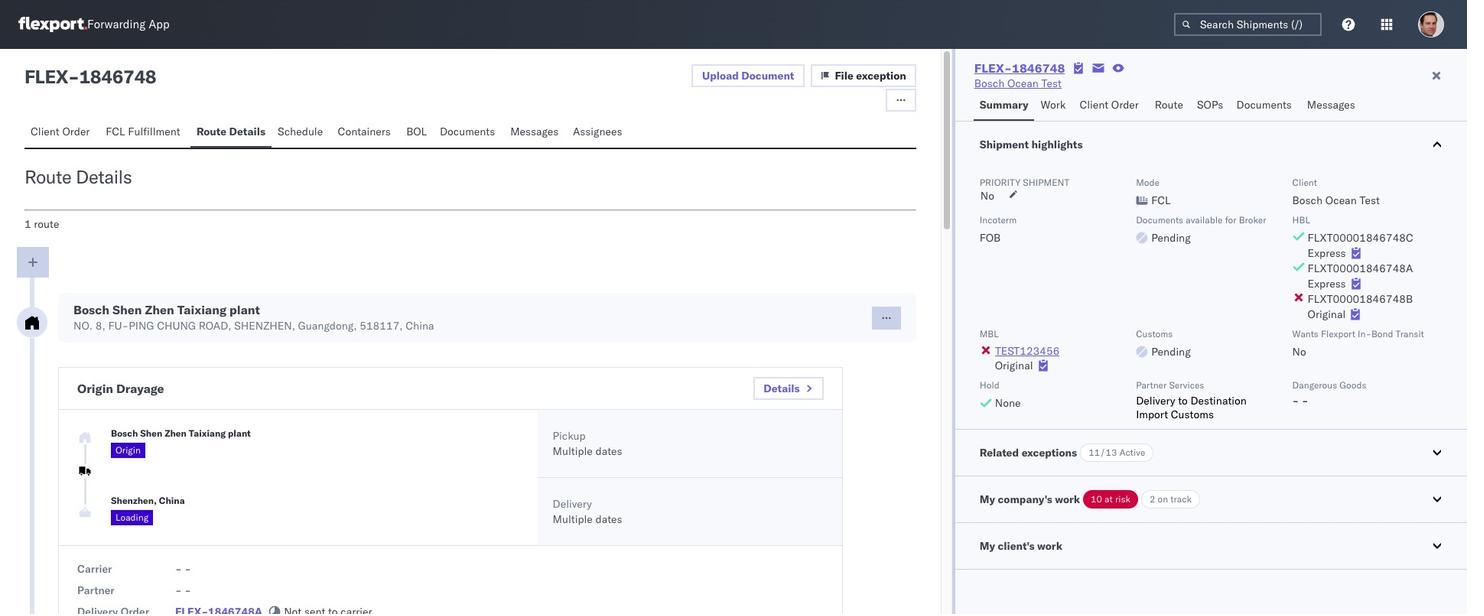 Task type: vqa. For each thing, say whether or not it's contained in the screenshot.
Workitem 'BUTTON'
no



Task type: locate. For each thing, give the bounding box(es) containing it.
bol button
[[400, 118, 434, 148]]

details inside route details button
[[229, 125, 266, 138]]

file exception button
[[811, 64, 916, 87], [811, 64, 916, 87]]

1 horizontal spatial ocean
[[1326, 194, 1357, 207]]

client up hbl
[[1293, 177, 1317, 188]]

fcl
[[106, 125, 125, 138], [1152, 194, 1171, 207]]

dates for delivery multiple dates
[[596, 513, 622, 526]]

documents button right sops on the right of page
[[1231, 91, 1301, 121]]

plant for bosch shen zhen taixiang plant origin
[[228, 427, 251, 439]]

route details inside button
[[197, 125, 266, 138]]

1 vertical spatial - -
[[175, 584, 191, 598]]

delivery left to
[[1136, 394, 1176, 408]]

pending for customs
[[1152, 345, 1191, 359]]

test123456 button
[[995, 344, 1060, 358]]

route left sops on the right of page
[[1155, 98, 1183, 112]]

0 vertical spatial route details
[[197, 125, 266, 138]]

1 horizontal spatial partner
[[1136, 379, 1167, 391]]

client order right the work button
[[1080, 98, 1139, 112]]

my
[[980, 493, 995, 506], [980, 539, 995, 553]]

1 horizontal spatial documents
[[1136, 214, 1184, 226]]

order left route button
[[1112, 98, 1139, 112]]

bosch shen zhen taixiang plant origin
[[111, 427, 251, 456]]

taixiang for bosch shen zhen taixiang plant no. 8, fu-ping chung road, shenzhen, guangdong, 518117, china
[[177, 302, 227, 318]]

plant inside bosch shen zhen taixiang plant origin
[[228, 427, 251, 439]]

work left "10"
[[1055, 493, 1080, 506]]

my client's work button
[[955, 523, 1467, 569]]

2 dates from the top
[[596, 513, 622, 526]]

1 multiple from the top
[[553, 445, 593, 458]]

bosch up hbl
[[1293, 194, 1323, 207]]

my inside button
[[980, 539, 995, 553]]

0 vertical spatial shen
[[112, 302, 142, 318]]

518117,
[[360, 319, 403, 333]]

client right the work button
[[1080, 98, 1109, 112]]

1 horizontal spatial messages
[[1307, 98, 1356, 112]]

0 horizontal spatial order
[[62, 125, 90, 138]]

0 horizontal spatial documents
[[440, 125, 495, 138]]

client order button
[[1074, 91, 1149, 121], [24, 118, 100, 148]]

test up flxt00001846748c
[[1360, 194, 1380, 207]]

1 horizontal spatial test
[[1360, 194, 1380, 207]]

my left the client's
[[980, 539, 995, 553]]

0 vertical spatial route
[[1155, 98, 1183, 112]]

hbl
[[1293, 214, 1311, 226]]

1 vertical spatial order
[[62, 125, 90, 138]]

1 pending from the top
[[1152, 231, 1191, 245]]

no down priority in the top right of the page
[[981, 189, 995, 203]]

delivery inside partner services delivery to destination import customs
[[1136, 394, 1176, 408]]

express for flxt00001846748c
[[1308, 246, 1346, 260]]

flex - 1846748
[[24, 65, 156, 88]]

1 vertical spatial multiple
[[553, 513, 593, 526]]

1 horizontal spatial details
[[229, 125, 266, 138]]

order
[[1112, 98, 1139, 112], [62, 125, 90, 138]]

bond
[[1372, 328, 1394, 340]]

1 horizontal spatial origin
[[116, 444, 141, 456]]

10
[[1091, 493, 1102, 505]]

multiple for pickup
[[553, 445, 593, 458]]

flex-
[[975, 60, 1012, 76]]

1 horizontal spatial fcl
[[1152, 194, 1171, 207]]

fcl left "fulfillment"
[[106, 125, 125, 138]]

test up the work
[[1042, 77, 1062, 90]]

0 vertical spatial pending
[[1152, 231, 1191, 245]]

no inside wants flexport in-bond transit no
[[1293, 345, 1307, 359]]

route details left schedule
[[197, 125, 266, 138]]

my client's work
[[980, 539, 1063, 553]]

express up flxt00001846748a
[[1308, 246, 1346, 260]]

1 express from the top
[[1308, 246, 1346, 260]]

documents right bol button
[[440, 125, 495, 138]]

related exceptions
[[980, 446, 1077, 460]]

1 vertical spatial client order
[[31, 125, 90, 138]]

ocean
[[1008, 77, 1039, 90], [1326, 194, 1357, 207]]

documents button right bol
[[434, 118, 504, 148]]

my for my client's work
[[980, 539, 995, 553]]

flexport. image
[[18, 17, 87, 32]]

0 vertical spatial test
[[1042, 77, 1062, 90]]

partner up import
[[1136, 379, 1167, 391]]

0 vertical spatial messages
[[1307, 98, 1356, 112]]

pending
[[1152, 231, 1191, 245], [1152, 345, 1191, 359]]

route up route
[[24, 165, 71, 188]]

client down the flex
[[31, 125, 59, 138]]

0 vertical spatial details
[[229, 125, 266, 138]]

forwarding app
[[87, 17, 170, 32]]

0 horizontal spatial partner
[[77, 584, 115, 598]]

pending down 'documents available for broker'
[[1152, 231, 1191, 245]]

1 horizontal spatial order
[[1112, 98, 1139, 112]]

0 vertical spatial client order
[[1080, 98, 1139, 112]]

client order button right the work
[[1074, 91, 1149, 121]]

0 horizontal spatial client
[[31, 125, 59, 138]]

express
[[1308, 246, 1346, 260], [1308, 277, 1346, 291]]

messages for leftmost messages "button"
[[510, 125, 559, 138]]

2 vertical spatial details
[[764, 382, 800, 396]]

client for right the client order button
[[1080, 98, 1109, 112]]

client order button down the flex
[[24, 118, 100, 148]]

1 horizontal spatial client
[[1080, 98, 1109, 112]]

client bosch ocean test incoterm fob
[[980, 177, 1380, 245]]

1 vertical spatial route details
[[24, 165, 132, 188]]

china right 518117,
[[406, 319, 434, 333]]

2 horizontal spatial documents
[[1237, 98, 1292, 112]]

2 pending from the top
[[1152, 345, 1191, 359]]

customs up 'services'
[[1136, 328, 1173, 340]]

messages button
[[1301, 91, 1364, 121], [504, 118, 567, 148]]

0 vertical spatial - -
[[175, 562, 191, 576]]

client order down the flex
[[31, 125, 90, 138]]

documents right sops button
[[1237, 98, 1292, 112]]

dates inside the 'pickup multiple dates'
[[596, 445, 622, 458]]

0 horizontal spatial client order
[[31, 125, 90, 138]]

0 vertical spatial zhen
[[145, 302, 174, 318]]

0 horizontal spatial route details
[[24, 165, 132, 188]]

taixiang inside bosch shen zhen taixiang plant origin
[[189, 427, 226, 439]]

carrier
[[77, 562, 112, 576]]

china right shenzhen,
[[159, 495, 185, 506]]

bosch down origin drayage at the left bottom
[[111, 427, 138, 439]]

no down "wants" at right
[[1293, 345, 1307, 359]]

0 horizontal spatial ocean
[[1008, 77, 1039, 90]]

customs
[[1136, 328, 1173, 340], [1171, 408, 1214, 422]]

route inside route details button
[[197, 125, 227, 138]]

mbl
[[980, 328, 999, 340]]

1 horizontal spatial delivery
[[1136, 394, 1176, 408]]

shen inside bosch shen zhen taixiang plant origin
[[140, 427, 162, 439]]

bosch for bosch shen zhen taixiang plant origin
[[111, 427, 138, 439]]

shipment highlights
[[980, 138, 1083, 151]]

0 vertical spatial order
[[1112, 98, 1139, 112]]

ocean up flxt00001846748c
[[1326, 194, 1357, 207]]

zhen inside "bosch shen zhen taixiang plant no. 8, fu-ping chung road, shenzhen, guangdong, 518117, china"
[[145, 302, 174, 318]]

1 vertical spatial fcl
[[1152, 194, 1171, 207]]

partner inside partner services delivery to destination import customs
[[1136, 379, 1167, 391]]

2 horizontal spatial details
[[764, 382, 800, 396]]

0 vertical spatial multiple
[[553, 445, 593, 458]]

1 vertical spatial dates
[[596, 513, 622, 526]]

2 express from the top
[[1308, 277, 1346, 291]]

route details up route
[[24, 165, 132, 188]]

0 vertical spatial china
[[406, 319, 434, 333]]

1 dates from the top
[[596, 445, 622, 458]]

0 vertical spatial taixiang
[[177, 302, 227, 318]]

1846748 down forwarding
[[79, 65, 156, 88]]

2 vertical spatial client
[[1293, 177, 1317, 188]]

forwarding app link
[[18, 17, 170, 32]]

shen
[[112, 302, 142, 318], [140, 427, 162, 439]]

1 horizontal spatial china
[[406, 319, 434, 333]]

bosch inside bosch shen zhen taixiang plant origin
[[111, 427, 138, 439]]

1 horizontal spatial client order button
[[1074, 91, 1149, 121]]

1 vertical spatial route
[[197, 125, 227, 138]]

1 vertical spatial work
[[1037, 539, 1063, 553]]

1 vertical spatial documents
[[440, 125, 495, 138]]

documents
[[1237, 98, 1292, 112], [440, 125, 495, 138], [1136, 214, 1184, 226]]

route
[[1155, 98, 1183, 112], [197, 125, 227, 138], [24, 165, 71, 188]]

shenzhen,
[[111, 495, 157, 506]]

bosch ocean test link
[[975, 76, 1062, 91]]

goods
[[1340, 379, 1367, 391]]

plant inside "bosch shen zhen taixiang plant no. 8, fu-ping chung road, shenzhen, guangdong, 518117, china"
[[230, 302, 260, 318]]

delivery inside delivery multiple dates
[[553, 497, 592, 511]]

china
[[406, 319, 434, 333], [159, 495, 185, 506]]

for
[[1225, 214, 1237, 226]]

no.
[[73, 319, 93, 333]]

1 vertical spatial client
[[31, 125, 59, 138]]

flxt00001846748a
[[1308, 262, 1413, 275]]

client order
[[1080, 98, 1139, 112], [31, 125, 90, 138]]

1 vertical spatial ocean
[[1326, 194, 1357, 207]]

dates
[[596, 445, 622, 458], [596, 513, 622, 526]]

1 horizontal spatial route details
[[197, 125, 266, 138]]

work right the client's
[[1037, 539, 1063, 553]]

1 horizontal spatial route
[[197, 125, 227, 138]]

dates inside delivery multiple dates
[[596, 513, 622, 526]]

0 vertical spatial delivery
[[1136, 394, 1176, 408]]

messages
[[1307, 98, 1356, 112], [510, 125, 559, 138]]

1 vertical spatial express
[[1308, 277, 1346, 291]]

delivery down the 'pickup multiple dates'
[[553, 497, 592, 511]]

origin up shenzhen,
[[116, 444, 141, 456]]

0 vertical spatial work
[[1055, 493, 1080, 506]]

no
[[981, 189, 995, 203], [1293, 345, 1307, 359]]

zhen inside bosch shen zhen taixiang plant origin
[[165, 427, 187, 439]]

0 vertical spatial my
[[980, 493, 995, 506]]

1 - - from the top
[[175, 562, 191, 576]]

Search Shipments (/) text field
[[1174, 13, 1322, 36]]

bosch inside "bosch shen zhen taixiang plant no. 8, fu-ping chung road, shenzhen, guangdong, 518117, china"
[[73, 302, 109, 318]]

route details
[[197, 125, 266, 138], [24, 165, 132, 188]]

0 horizontal spatial delivery
[[553, 497, 592, 511]]

work inside button
[[1037, 539, 1063, 553]]

sops button
[[1191, 91, 1231, 121]]

document
[[742, 69, 794, 83]]

0 vertical spatial ocean
[[1008, 77, 1039, 90]]

1 route
[[24, 217, 59, 231]]

original down test123456
[[995, 359, 1033, 373]]

0 horizontal spatial client order button
[[24, 118, 100, 148]]

messages for the rightmost messages "button"
[[1307, 98, 1356, 112]]

1 vertical spatial test
[[1360, 194, 1380, 207]]

origin left drayage
[[77, 381, 113, 396]]

0 horizontal spatial documents button
[[434, 118, 504, 148]]

bosch up no.
[[73, 302, 109, 318]]

0 horizontal spatial messages
[[510, 125, 559, 138]]

2 vertical spatial route
[[24, 165, 71, 188]]

2 horizontal spatial client
[[1293, 177, 1317, 188]]

taixiang for bosch shen zhen taixiang plant origin
[[189, 427, 226, 439]]

priority shipment
[[980, 177, 1070, 188]]

1 horizontal spatial original
[[1308, 308, 1346, 321]]

1 my from the top
[[980, 493, 995, 506]]

pending up 'services'
[[1152, 345, 1191, 359]]

1 vertical spatial no
[[1293, 345, 1307, 359]]

1 vertical spatial delivery
[[553, 497, 592, 511]]

sops
[[1197, 98, 1224, 112]]

1846748 up the bosch ocean test
[[1012, 60, 1065, 76]]

0 horizontal spatial original
[[995, 359, 1033, 373]]

shen inside "bosch shen zhen taixiang plant no. 8, fu-ping chung road, shenzhen, guangdong, 518117, china"
[[112, 302, 142, 318]]

10 at risk
[[1091, 493, 1131, 505]]

services
[[1169, 379, 1205, 391]]

0 vertical spatial plant
[[230, 302, 260, 318]]

my left company's
[[980, 493, 995, 506]]

fcl down mode
[[1152, 194, 1171, 207]]

shen up fu-
[[112, 302, 142, 318]]

1 vertical spatial shen
[[140, 427, 162, 439]]

documents down mode
[[1136, 214, 1184, 226]]

0 horizontal spatial origin
[[77, 381, 113, 396]]

multiple inside delivery multiple dates
[[553, 513, 593, 526]]

1 vertical spatial partner
[[77, 584, 115, 598]]

0 vertical spatial express
[[1308, 246, 1346, 260]]

order down the flex - 1846748
[[62, 125, 90, 138]]

bosch ocean test
[[975, 77, 1062, 90]]

ocean down flex-1846748
[[1008, 77, 1039, 90]]

client
[[1080, 98, 1109, 112], [31, 125, 59, 138], [1293, 177, 1317, 188]]

my for my company's work
[[980, 493, 995, 506]]

dangerous goods - -
[[1293, 379, 1367, 408]]

0 vertical spatial dates
[[596, 445, 622, 458]]

original up flexport
[[1308, 308, 1346, 321]]

partner for partner services delivery to destination import customs
[[1136, 379, 1167, 391]]

delivery
[[1136, 394, 1176, 408], [553, 497, 592, 511]]

express up 'flxt00001846748b'
[[1308, 277, 1346, 291]]

wants flexport in-bond transit no
[[1293, 328, 1424, 359]]

zhen for bosch shen zhen taixiang plant no. 8, fu-ping chung road, shenzhen, guangdong, 518117, china
[[145, 302, 174, 318]]

0 horizontal spatial china
[[159, 495, 185, 506]]

bosch down flex-
[[975, 77, 1005, 90]]

multiple for delivery
[[553, 513, 593, 526]]

documents button
[[1231, 91, 1301, 121], [434, 118, 504, 148]]

multiple inside the 'pickup multiple dates'
[[553, 445, 593, 458]]

route right "fulfillment"
[[197, 125, 227, 138]]

fcl inside fcl fulfillment button
[[106, 125, 125, 138]]

1 vertical spatial china
[[159, 495, 185, 506]]

1 vertical spatial taixiang
[[189, 427, 226, 439]]

import
[[1136, 408, 1168, 422]]

1 horizontal spatial client order
[[1080, 98, 1139, 112]]

1 vertical spatial origin
[[116, 444, 141, 456]]

customs down 'services'
[[1171, 408, 1214, 422]]

zhen for bosch shen zhen taixiang plant origin
[[165, 427, 187, 439]]

2 - - from the top
[[175, 584, 191, 598]]

shen down drayage
[[140, 427, 162, 439]]

1 vertical spatial pending
[[1152, 345, 1191, 359]]

2 horizontal spatial route
[[1155, 98, 1183, 112]]

0 horizontal spatial fcl
[[106, 125, 125, 138]]

1 vertical spatial details
[[76, 165, 132, 188]]

1 vertical spatial messages
[[510, 125, 559, 138]]

2 my from the top
[[980, 539, 995, 553]]

taixiang inside "bosch shen zhen taixiang plant no. 8, fu-ping chung road, shenzhen, guangdong, 518117, china"
[[177, 302, 227, 318]]

fulfillment
[[128, 125, 180, 138]]

1 vertical spatial customs
[[1171, 408, 1214, 422]]

plant
[[230, 302, 260, 318], [228, 427, 251, 439]]

2 multiple from the top
[[553, 513, 593, 526]]

partner services delivery to destination import customs
[[1136, 379, 1247, 422]]

-
[[68, 65, 79, 88], [1293, 394, 1299, 408], [1302, 394, 1309, 408], [175, 562, 182, 576], [185, 562, 191, 576], [175, 584, 182, 598], [185, 584, 191, 598]]

1 vertical spatial plant
[[228, 427, 251, 439]]

client inside client bosch ocean test incoterm fob
[[1293, 177, 1317, 188]]

none
[[995, 396, 1021, 410]]

partner down carrier
[[77, 584, 115, 598]]



Task type: describe. For each thing, give the bounding box(es) containing it.
express for flxt00001846748a
[[1308, 277, 1346, 291]]

shipment highlights button
[[955, 122, 1467, 168]]

app
[[149, 17, 170, 32]]

dates for pickup multiple dates
[[596, 445, 622, 458]]

wants
[[1293, 328, 1319, 340]]

fob
[[980, 231, 1001, 245]]

1 horizontal spatial documents button
[[1231, 91, 1301, 121]]

ping
[[129, 319, 154, 333]]

client's
[[998, 539, 1035, 553]]

broker
[[1239, 214, 1267, 226]]

pickup
[[553, 429, 586, 443]]

china inside "bosch shen zhen taixiang plant no. 8, fu-ping chung road, shenzhen, guangdong, 518117, china"
[[406, 319, 434, 333]]

schedule button
[[272, 118, 332, 148]]

ocean inside client bosch ocean test incoterm fob
[[1326, 194, 1357, 207]]

shenzhen, china loading
[[111, 495, 185, 523]]

8,
[[95, 319, 105, 333]]

flex
[[24, 65, 68, 88]]

work for my company's work
[[1055, 493, 1080, 506]]

shipment
[[980, 138, 1029, 151]]

assignees
[[573, 125, 622, 138]]

fu-
[[108, 319, 129, 333]]

0 horizontal spatial messages button
[[504, 118, 567, 148]]

0 vertical spatial documents
[[1237, 98, 1292, 112]]

flxt00001846748c
[[1308, 231, 1414, 245]]

origin inside bosch shen zhen taixiang plant origin
[[116, 444, 141, 456]]

plant for bosch shen zhen taixiang plant no. 8, fu-ping chung road, shenzhen, guangdong, 518117, china
[[230, 302, 260, 318]]

loading
[[116, 512, 149, 523]]

1 horizontal spatial messages button
[[1301, 91, 1364, 121]]

bosch for bosch shen zhen taixiang plant no. 8, fu-ping chung road, shenzhen, guangdong, 518117, china
[[73, 302, 109, 318]]

work button
[[1035, 91, 1074, 121]]

flex-1846748 link
[[975, 60, 1065, 76]]

shen for bosch shen zhen taixiang plant no. 8, fu-ping chung road, shenzhen, guangdong, 518117, china
[[112, 302, 142, 318]]

client for the client order button to the left
[[31, 125, 59, 138]]

containers button
[[332, 118, 400, 148]]

summary
[[980, 98, 1029, 112]]

work
[[1041, 98, 1066, 112]]

client order for right the client order button
[[1080, 98, 1139, 112]]

shen for bosch shen zhen taixiang plant origin
[[140, 427, 162, 439]]

order for right the client order button
[[1112, 98, 1139, 112]]

guangdong,
[[298, 319, 357, 333]]

assignees button
[[567, 118, 631, 148]]

destination
[[1191, 394, 1247, 408]]

- - for carrier
[[175, 562, 191, 576]]

available
[[1186, 214, 1223, 226]]

schedule
[[278, 125, 323, 138]]

incoterm
[[980, 214, 1017, 226]]

bol
[[406, 125, 427, 138]]

work for my client's work
[[1037, 539, 1063, 553]]

0 horizontal spatial details
[[76, 165, 132, 188]]

client order for the client order button to the left
[[31, 125, 90, 138]]

0 horizontal spatial 1846748
[[79, 65, 156, 88]]

shipment
[[1023, 177, 1070, 188]]

- - for partner
[[175, 584, 191, 598]]

on
[[1158, 493, 1168, 505]]

delivery multiple dates
[[553, 497, 622, 526]]

0 vertical spatial original
[[1308, 308, 1346, 321]]

route inside route button
[[1155, 98, 1183, 112]]

china inside shenzhen, china loading
[[159, 495, 185, 506]]

road,
[[199, 319, 231, 333]]

fcl for fcl fulfillment
[[106, 125, 125, 138]]

pickup multiple dates
[[553, 429, 622, 458]]

route
[[34, 217, 59, 231]]

chung
[[157, 319, 196, 333]]

upload document button
[[692, 64, 805, 87]]

route button
[[1149, 91, 1191, 121]]

0 vertical spatial customs
[[1136, 328, 1173, 340]]

upload document
[[702, 69, 794, 83]]

fcl for fcl
[[1152, 194, 1171, 207]]

documents available for broker
[[1136, 214, 1267, 226]]

11/13
[[1089, 447, 1117, 458]]

active
[[1120, 447, 1146, 458]]

0 vertical spatial no
[[981, 189, 995, 203]]

bosch for bosch ocean test
[[975, 77, 1005, 90]]

test inside client bosch ocean test incoterm fob
[[1360, 194, 1380, 207]]

containers
[[338, 125, 391, 138]]

priority
[[980, 177, 1021, 188]]

details button
[[754, 377, 824, 400]]

0 horizontal spatial route
[[24, 165, 71, 188]]

flxt00001846748b
[[1308, 292, 1413, 306]]

shenzhen,
[[234, 319, 295, 333]]

dangerous
[[1293, 379, 1337, 391]]

upload
[[702, 69, 739, 83]]

summary button
[[974, 91, 1035, 121]]

at
[[1105, 493, 1113, 505]]

0 vertical spatial origin
[[77, 381, 113, 396]]

origin drayage
[[77, 381, 164, 396]]

pending for documents available for broker
[[1152, 231, 1191, 245]]

track
[[1171, 493, 1192, 505]]

order for the client order button to the left
[[62, 125, 90, 138]]

bosch inside client bosch ocean test incoterm fob
[[1293, 194, 1323, 207]]

exceptions
[[1022, 446, 1077, 460]]

drayage
[[116, 381, 164, 396]]

partner for partner
[[77, 584, 115, 598]]

flex-1846748
[[975, 60, 1065, 76]]

transit
[[1396, 328, 1424, 340]]

details inside details button
[[764, 382, 800, 396]]

0 horizontal spatial test
[[1042, 77, 1062, 90]]

2 on track
[[1150, 493, 1192, 505]]

2
[[1150, 493, 1156, 505]]

fcl fulfillment
[[106, 125, 180, 138]]

highlights
[[1032, 138, 1083, 151]]

hold
[[980, 379, 1000, 391]]

exception
[[856, 69, 906, 83]]

mode
[[1136, 177, 1160, 188]]

in-
[[1358, 328, 1372, 340]]

customs inside partner services delivery to destination import customs
[[1171, 408, 1214, 422]]

1
[[24, 217, 31, 231]]

bosch shen zhen taixiang plant no. 8, fu-ping chung road, shenzhen, guangdong, 518117, china
[[73, 302, 434, 333]]

company's
[[998, 493, 1053, 506]]

2 vertical spatial documents
[[1136, 214, 1184, 226]]

11/13 active
[[1089, 447, 1146, 458]]

1 horizontal spatial 1846748
[[1012, 60, 1065, 76]]

test123456
[[995, 344, 1060, 358]]

file
[[835, 69, 854, 83]]

to
[[1178, 394, 1188, 408]]

file exception
[[835, 69, 906, 83]]

route details button
[[190, 118, 272, 148]]



